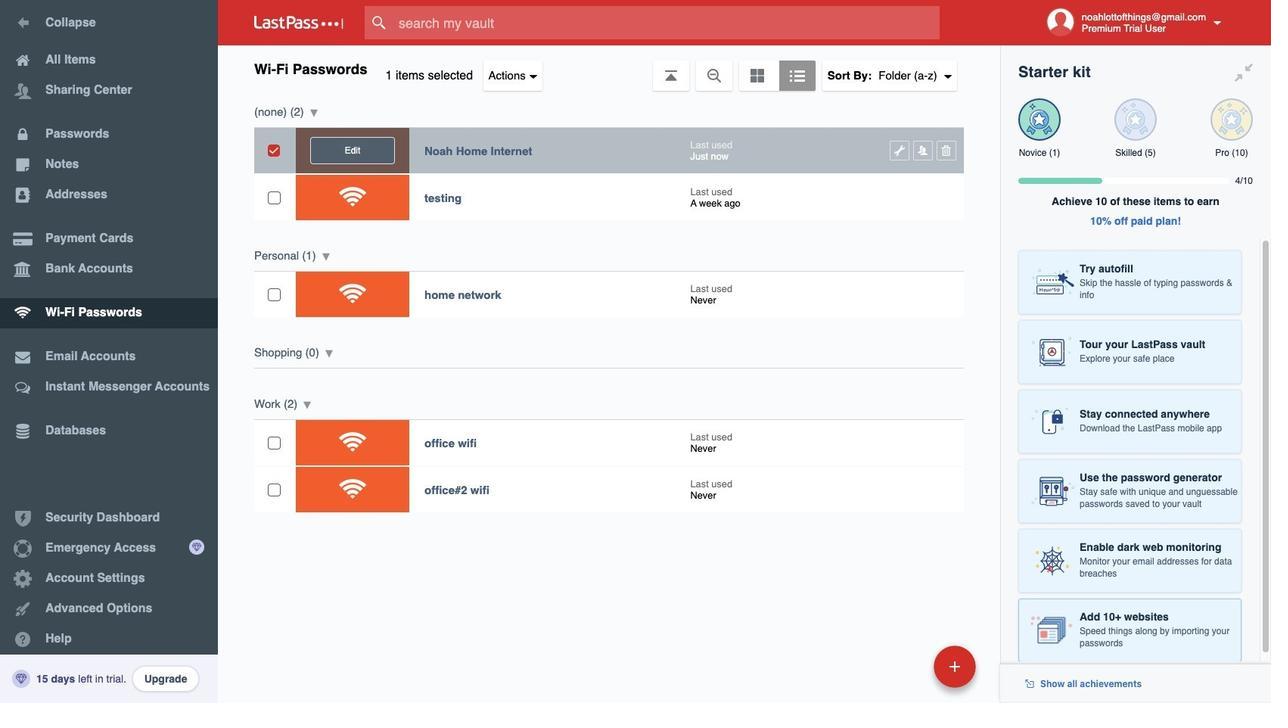 Task type: vqa. For each thing, say whether or not it's contained in the screenshot.
dialog
no



Task type: describe. For each thing, give the bounding box(es) containing it.
lastpass image
[[254, 16, 344, 30]]

vault options navigation
[[218, 45, 1001, 91]]

new item navigation
[[830, 641, 986, 703]]



Task type: locate. For each thing, give the bounding box(es) containing it.
main navigation navigation
[[0, 0, 218, 703]]

Search search field
[[365, 6, 970, 39]]

search my vault text field
[[365, 6, 970, 39]]

new item element
[[830, 645, 982, 688]]



